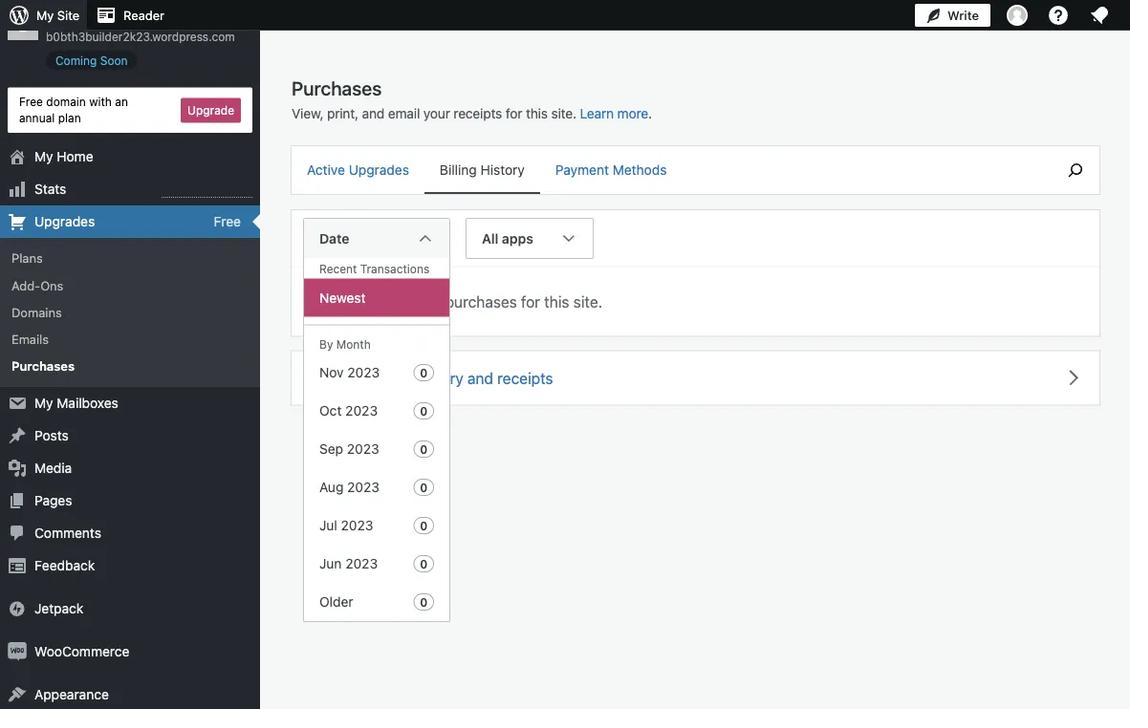 Task type: vqa. For each thing, say whether or not it's contained in the screenshot.
tab
no



Task type: describe. For each thing, give the bounding box(es) containing it.
appearance
[[34, 687, 109, 703]]

purchases link
[[0, 353, 260, 380]]

jetpack
[[34, 601, 83, 617]]

billing
[[371, 369, 412, 387]]

plans
[[11, 251, 43, 265]]

free domain with an annual plan
[[19, 95, 128, 125]]

b0bth3builder2k23.wordpress.com
[[46, 30, 235, 43]]

reader
[[123, 8, 164, 22]]

manage your notifications image
[[1088, 4, 1111, 27]]

and inside purchases view, print, and email your receipts for this site. learn more .
[[362, 106, 385, 121]]

purchases for purchases
[[11, 359, 75, 373]]

date list box
[[303, 258, 451, 622]]

domains link
[[0, 299, 260, 326]]

apps
[[502, 230, 533, 246]]

1 vertical spatial and
[[468, 369, 493, 387]]

0 for older
[[420, 596, 428, 609]]

img image for jetpack
[[8, 600, 27, 619]]

sep 2023
[[319, 441, 379, 457]]

pages
[[34, 493, 72, 509]]

my for my home
[[34, 149, 53, 165]]

transactions
[[360, 262, 430, 276]]

my mailboxes
[[34, 395, 118, 411]]

upgrade button
[[181, 98, 241, 123]]

with
[[89, 95, 112, 109]]

emails
[[11, 332, 49, 346]]

print,
[[327, 106, 359, 121]]

add-
[[11, 278, 40, 292]]

my site
[[36, 8, 79, 22]]

posts
[[34, 428, 69, 444]]

purchases
[[445, 293, 517, 311]]

2023 for jun 2023
[[345, 556, 378, 572]]

write link
[[915, 0, 991, 31]]

my home
[[34, 149, 93, 165]]

site inside my site link
[[57, 8, 79, 22]]

emails link
[[0, 326, 260, 353]]

domain
[[46, 95, 86, 109]]

my for my mailboxes
[[34, 395, 53, 411]]

history
[[481, 162, 525, 178]]

an
[[115, 95, 128, 109]]

receipts inside purchases view, print, and email your receipts for this site. learn more .
[[454, 106, 502, 121]]

woocommerce
[[34, 644, 129, 660]]

highest hourly views 0 image
[[162, 186, 252, 198]]

by month
[[319, 338, 371, 351]]

all apps button
[[466, 218, 594, 318]]

aug
[[319, 480, 344, 495]]

jun 2023
[[319, 556, 378, 572]]

active upgrades
[[307, 162, 409, 178]]

jetpack link
[[0, 593, 260, 625]]

posts link
[[0, 420, 260, 452]]

my for my site
[[36, 8, 54, 22]]

learn more
[[580, 106, 648, 121]]

domains
[[11, 305, 62, 319]]

active
[[307, 162, 345, 178]]

view
[[315, 369, 348, 387]]

annual plan
[[19, 111, 81, 125]]

billing history
[[440, 162, 525, 178]]

title
[[73, 10, 100, 26]]

by
[[319, 338, 333, 351]]

all apps
[[482, 230, 533, 246]]

0 horizontal spatial upgrades
[[34, 214, 95, 230]]

media
[[34, 460, 72, 476]]

payment methods
[[555, 162, 667, 178]]

recent transactions
[[319, 262, 430, 276]]

you
[[315, 293, 340, 311]]

sep
[[319, 441, 343, 457]]

upgrades inside active upgrades link
[[349, 162, 409, 178]]

made
[[381, 293, 420, 311]]

site title b0bth3builder2k23.wordpress.com
[[46, 10, 235, 43]]

history
[[416, 369, 464, 387]]

mailboxes
[[57, 395, 118, 411]]

newest
[[319, 290, 366, 306]]

woocommerce link
[[0, 636, 260, 668]]

menu inside purchases main content
[[292, 146, 1042, 194]]

active upgrades link
[[292, 146, 424, 192]]

add-ons link
[[0, 272, 260, 299]]

pages link
[[0, 485, 260, 517]]

recent
[[319, 262, 357, 276]]

view,
[[292, 106, 324, 121]]

purchases for purchases view, print, and email your receipts for this site. learn more .
[[292, 76, 382, 99]]

email
[[388, 106, 420, 121]]

plans link
[[0, 245, 260, 272]]

nov
[[319, 365, 344, 381]]



Task type: locate. For each thing, give the bounding box(es) containing it.
2023 right the jul
[[341, 518, 373, 534]]

2023 right 'sep' at left
[[347, 441, 379, 457]]

2023 for oct 2023
[[345, 403, 378, 419]]

site. inside purchases view, print, and email your receipts for this site. learn more .
[[551, 106, 577, 121]]

0 vertical spatial my
[[36, 8, 54, 22]]

2023 right oct
[[345, 403, 378, 419]]

payment
[[555, 162, 609, 178]]

4 0 from the top
[[420, 481, 428, 494]]

purchases up print,
[[292, 76, 382, 99]]

1 0 from the top
[[420, 366, 428, 380]]

img image left jetpack
[[8, 600, 27, 619]]

1 vertical spatial free
[[214, 214, 241, 229]]

0 vertical spatial upgrades
[[349, 162, 409, 178]]

my mailboxes link
[[0, 387, 260, 420]]

1 vertical spatial this
[[544, 293, 569, 311]]

2 img image from the top
[[8, 643, 27, 662]]

aug 2023
[[319, 480, 380, 495]]

free down highest hourly views 0 image at the top left
[[214, 214, 241, 229]]

upgrades down stats on the top left of page
[[34, 214, 95, 230]]

1 vertical spatial for
[[521, 293, 540, 311]]

this right purchases
[[544, 293, 569, 311]]

purchases main content
[[292, 76, 1100, 638]]

and
[[362, 106, 385, 121], [468, 369, 493, 387]]

1 vertical spatial img image
[[8, 643, 27, 662]]

5 0 from the top
[[420, 519, 428, 533]]

site left title
[[46, 10, 70, 26]]

0 horizontal spatial purchases
[[11, 359, 75, 373]]

0 vertical spatial site.
[[551, 106, 577, 121]]

this inside purchases view, print, and email your receipts for this site. learn more .
[[526, 106, 548, 121]]

no
[[424, 293, 441, 311]]

site up coming
[[57, 8, 79, 22]]

free up annual plan
[[19, 95, 43, 109]]

2023 down month
[[347, 365, 380, 381]]

0 for sep 2023
[[420, 443, 428, 456]]

oct 2023
[[319, 403, 378, 419]]

billing
[[440, 162, 477, 178]]

7 0 from the top
[[420, 596, 428, 609]]

1 vertical spatial my
[[34, 149, 53, 165]]

img image for woocommerce
[[8, 643, 27, 662]]

upgrade
[[188, 104, 234, 117]]

my left title
[[36, 8, 54, 22]]

coming
[[55, 54, 97, 67]]

None search field
[[1052, 146, 1100, 194]]

1 horizontal spatial purchases
[[292, 76, 382, 99]]

my
[[36, 8, 54, 22], [34, 149, 53, 165], [34, 395, 53, 411]]

comments
[[34, 525, 101, 541]]

my site link
[[0, 0, 87, 31]]

and right history
[[468, 369, 493, 387]]

2 0 from the top
[[420, 404, 428, 418]]

0 for oct 2023
[[420, 404, 428, 418]]

date
[[319, 230, 349, 246]]

img image left woocommerce
[[8, 643, 27, 662]]

feedback
[[34, 558, 95, 574]]

purchases view, print, and email your receipts for this site. learn more .
[[292, 76, 652, 121]]

purchases inside purchases view, print, and email your receipts for this site. learn more .
[[292, 76, 382, 99]]

nov 2023
[[319, 365, 380, 381]]

1 vertical spatial site.
[[573, 293, 602, 311]]

jun
[[319, 556, 342, 572]]

ons
[[40, 278, 63, 292]]

open search image
[[1052, 159, 1100, 182]]

free inside free domain with an annual plan
[[19, 95, 43, 109]]

2023 for aug 2023
[[347, 480, 380, 495]]

appearance link
[[0, 679, 260, 710]]

receipts right your on the left top of the page
[[454, 106, 502, 121]]

menu
[[292, 146, 1042, 194]]

payment methods link
[[540, 146, 682, 192]]

2 vertical spatial my
[[34, 395, 53, 411]]

view all billing history and receipts link
[[292, 351, 1100, 405]]

upgrades right active
[[349, 162, 409, 178]]

1 horizontal spatial upgrades
[[349, 162, 409, 178]]

my left home
[[34, 149, 53, 165]]

1 horizontal spatial and
[[468, 369, 493, 387]]

free
[[19, 95, 43, 109], [214, 214, 241, 229]]

jul 2023
[[319, 518, 373, 534]]

1 vertical spatial purchases
[[11, 359, 75, 373]]

0
[[420, 366, 428, 380], [420, 404, 428, 418], [420, 443, 428, 456], [420, 481, 428, 494], [420, 519, 428, 533], [420, 557, 428, 571], [420, 596, 428, 609]]

0 vertical spatial this
[[526, 106, 548, 121]]

coming soon
[[55, 54, 128, 67]]

2023 right jun
[[345, 556, 378, 572]]

for up history
[[506, 106, 522, 121]]

month
[[336, 338, 371, 351]]

billing history link
[[424, 146, 540, 192]]

1 vertical spatial upgrades
[[34, 214, 95, 230]]

and right print,
[[362, 106, 385, 121]]

0 vertical spatial and
[[362, 106, 385, 121]]

for
[[506, 106, 522, 121], [521, 293, 540, 311]]

img image
[[8, 600, 27, 619], [8, 643, 27, 662]]

menu containing active upgrades
[[292, 146, 1042, 194]]

receipts right history
[[497, 369, 553, 387]]

.
[[648, 106, 652, 121]]

none search field inside purchases main content
[[1052, 146, 1100, 194]]

purchases down emails
[[11, 359, 75, 373]]

2023 for nov 2023
[[347, 365, 380, 381]]

add-ons
[[11, 278, 63, 292]]

0 horizontal spatial and
[[362, 106, 385, 121]]

this left learn more
[[526, 106, 548, 121]]

soon
[[100, 54, 128, 67]]

2023
[[347, 365, 380, 381], [345, 403, 378, 419], [347, 441, 379, 457], [347, 480, 380, 495], [341, 518, 373, 534], [345, 556, 378, 572]]

newest link
[[304, 279, 450, 317]]

0 for jun 2023
[[420, 557, 428, 571]]

for inside purchases view, print, and email your receipts for this site. learn more .
[[506, 106, 522, 121]]

your
[[423, 106, 450, 121]]

older
[[319, 594, 353, 610]]

all
[[482, 230, 498, 246]]

6 0 from the top
[[420, 557, 428, 571]]

learn more link
[[580, 106, 648, 121]]

view all billing history and receipts
[[315, 369, 553, 387]]

feedback link
[[0, 550, 260, 582]]

purchases
[[292, 76, 382, 99], [11, 359, 75, 373]]

reader link
[[87, 0, 172, 31]]

0 vertical spatial free
[[19, 95, 43, 109]]

oct
[[319, 403, 342, 419]]

all
[[352, 369, 367, 387]]

help image
[[1047, 4, 1070, 27]]

0 vertical spatial receipts
[[454, 106, 502, 121]]

1 img image from the top
[[8, 600, 27, 619]]

my profile image
[[1007, 5, 1028, 26]]

0 for nov 2023
[[420, 366, 428, 380]]

receipts
[[454, 106, 502, 121], [497, 369, 553, 387]]

3 0 from the top
[[420, 443, 428, 456]]

2023 for jul 2023
[[341, 518, 373, 534]]

img image inside woocommerce link
[[8, 643, 27, 662]]

0 vertical spatial purchases
[[292, 76, 382, 99]]

write
[[948, 8, 979, 22]]

site
[[57, 8, 79, 22], [46, 10, 70, 26]]

you have made no purchases for this site.
[[315, 293, 602, 311]]

media link
[[0, 452, 260, 485]]

img image inside jetpack link
[[8, 600, 27, 619]]

free for free domain with an annual plan
[[19, 95, 43, 109]]

2023 for sep 2023
[[347, 441, 379, 457]]

1 vertical spatial receipts
[[497, 369, 553, 387]]

0 vertical spatial for
[[506, 106, 522, 121]]

free for free
[[214, 214, 241, 229]]

0 horizontal spatial free
[[19, 95, 43, 109]]

0 for aug 2023
[[420, 481, 428, 494]]

for right purchases
[[521, 293, 540, 311]]

0 vertical spatial img image
[[8, 600, 27, 619]]

comments link
[[0, 517, 260, 550]]

0 for jul 2023
[[420, 519, 428, 533]]

2023 right the aug
[[347, 480, 380, 495]]

jul
[[319, 518, 337, 534]]

1 horizontal spatial free
[[214, 214, 241, 229]]

my up the "posts"
[[34, 395, 53, 411]]

home
[[57, 149, 93, 165]]

this
[[526, 106, 548, 121], [544, 293, 569, 311]]

site inside site title b0bth3builder2k23.wordpress.com
[[46, 10, 70, 26]]

my home link
[[0, 141, 260, 173]]



